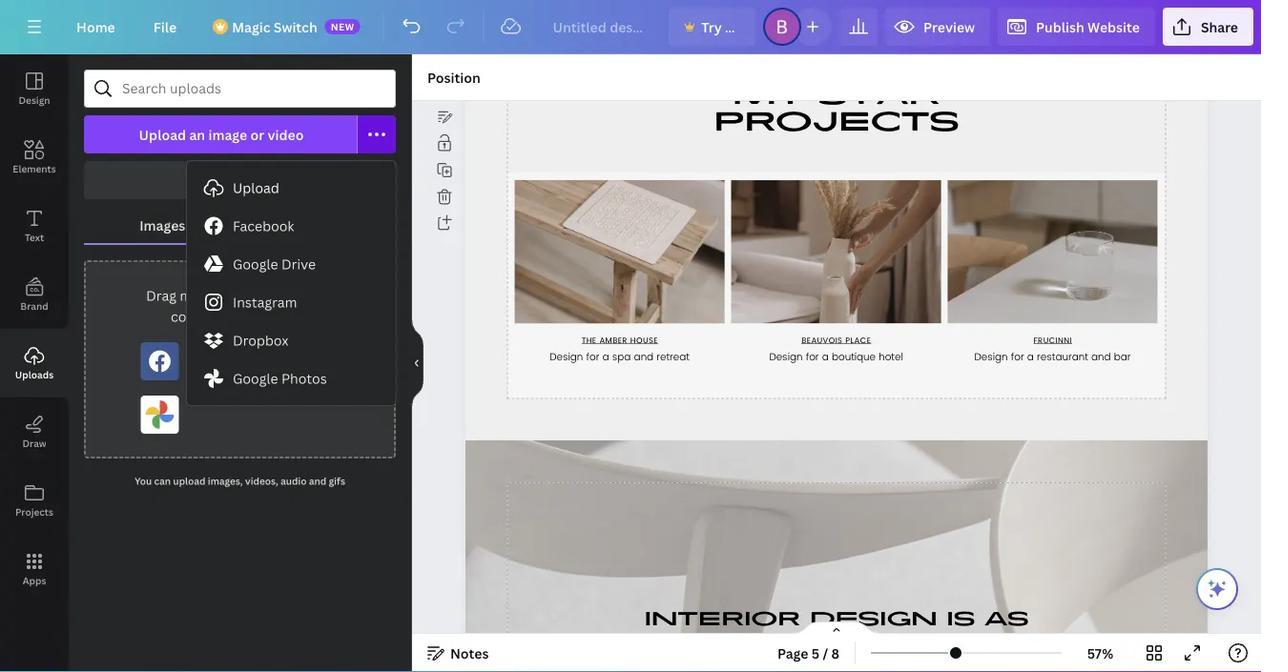 Task type: locate. For each thing, give the bounding box(es) containing it.
and down "house"
[[634, 350, 654, 366]]

text
[[25, 231, 44, 244]]

apps
[[23, 575, 46, 587]]

design left the restaurant
[[975, 350, 1008, 366]]

1 horizontal spatial upload
[[272, 287, 317, 305]]

file
[[153, 18, 177, 36]]

audio
[[281, 475, 307, 488]]

images,
[[208, 475, 243, 488]]

2 horizontal spatial a
[[1028, 350, 1034, 366]]

a
[[603, 350, 609, 366], [822, 350, 829, 366], [1028, 350, 1034, 366]]

share button
[[1163, 8, 1254, 46]]

or
[[250, 125, 264, 144], [320, 287, 334, 305]]

try canva pro
[[702, 18, 791, 36]]

5
[[812, 645, 820, 663]]

projects
[[714, 104, 960, 136]]

design inside button
[[19, 94, 50, 106]]

for left the restaurant
[[1011, 350, 1025, 366]]

2 for from the left
[[806, 350, 819, 366]]

design for a boutique hotel
[[770, 350, 904, 366]]

facebook
[[233, 217, 294, 235]]

1 horizontal spatial an
[[227, 308, 243, 326]]

menu
[[187, 161, 396, 406]]

0 vertical spatial an
[[189, 125, 205, 144]]

1 horizontal spatial for
[[806, 350, 819, 366]]

1 horizontal spatial upload
[[233, 179, 279, 197]]

dropbox
[[233, 332, 289, 350]]

and left bar
[[1092, 350, 1111, 366]]

0 vertical spatial upload
[[272, 287, 317, 305]]

google photos
[[233, 370, 327, 388]]

connect
[[171, 308, 224, 326]]

design up elements "button"
[[19, 94, 50, 106]]

publish website
[[1037, 18, 1140, 36]]

or inside drag media here to upload or connect an account...
[[320, 287, 334, 305]]

video
[[268, 125, 304, 144]]

1 horizontal spatial a
[[822, 350, 829, 366]]

upload up account...
[[272, 287, 317, 305]]

upload inside button
[[139, 125, 186, 144]]

3 for from the left
[[1011, 350, 1025, 366]]

1 vertical spatial an
[[227, 308, 243, 326]]

3 a from the left
[[1028, 350, 1034, 366]]

1 vertical spatial google
[[233, 370, 278, 388]]

design for a spa and retreat
[[550, 350, 690, 366]]

a down the beauvois
[[822, 350, 829, 366]]

0 vertical spatial upload
[[139, 125, 186, 144]]

my star projects
[[714, 78, 960, 136]]

57%
[[1088, 645, 1114, 663]]

spa
[[613, 350, 631, 366]]

1 horizontal spatial or
[[320, 287, 334, 305]]

retreat
[[657, 350, 690, 366]]

a left spa
[[603, 350, 609, 366]]

1 vertical spatial or
[[320, 287, 334, 305]]

upload left image
[[139, 125, 186, 144]]

upload button
[[187, 169, 396, 207]]

notes
[[450, 645, 489, 663]]

upload for upload an image or video
[[139, 125, 186, 144]]

google up to in the left of the page
[[233, 255, 278, 273]]

share
[[1201, 18, 1239, 36]]

design for a restaurant and bar
[[975, 350, 1131, 366]]

for down the
[[586, 350, 600, 366]]

1 vertical spatial upload
[[173, 475, 206, 488]]

canva assistant image
[[1206, 578, 1229, 601]]

upload inside button
[[233, 179, 279, 197]]

text button
[[0, 192, 69, 261]]

bar
[[1114, 350, 1131, 366]]

0 horizontal spatial upload
[[173, 475, 206, 488]]

the
[[582, 334, 597, 347]]

an left image
[[189, 125, 205, 144]]

or left video
[[250, 125, 264, 144]]

/
[[823, 645, 829, 663]]

google down dropbox
[[233, 370, 278, 388]]

1 a from the left
[[603, 350, 609, 366]]

side panel tab list
[[0, 54, 69, 604]]

uploads
[[15, 368, 54, 381]]

upload right can
[[173, 475, 206, 488]]

magic switch
[[232, 18, 317, 36]]

pro
[[769, 18, 791, 36]]

hide image
[[411, 318, 424, 409]]

projects button
[[0, 467, 69, 535]]

position
[[428, 68, 481, 86]]

2 horizontal spatial and
[[1092, 350, 1111, 366]]

0 vertical spatial google
[[233, 255, 278, 273]]

beauvois
[[802, 334, 843, 347]]

or down 'google drive' button
[[320, 287, 334, 305]]

for
[[586, 350, 600, 366], [806, 350, 819, 366], [1011, 350, 1025, 366]]

a for restaurant
[[1028, 350, 1034, 366]]

google
[[233, 255, 278, 273], [233, 370, 278, 388]]

0 horizontal spatial a
[[603, 350, 609, 366]]

and left gifs in the bottom of the page
[[309, 475, 327, 488]]

upload
[[139, 125, 186, 144], [233, 179, 279, 197]]

1 for from the left
[[586, 350, 600, 366]]

here
[[223, 287, 252, 305]]

uploads button
[[0, 329, 69, 398]]

1 google from the top
[[233, 255, 278, 273]]

and
[[634, 350, 654, 366], [1092, 350, 1111, 366], [309, 475, 327, 488]]

and for restaurant
[[1092, 350, 1111, 366]]

1 horizontal spatial and
[[634, 350, 654, 366]]

an down here
[[227, 308, 243, 326]]

1 vertical spatial upload
[[233, 179, 279, 197]]

2 horizontal spatial for
[[1011, 350, 1025, 366]]

upload up facebook
[[233, 179, 279, 197]]

google for google photos
[[233, 370, 278, 388]]

design down the
[[550, 350, 583, 366]]

upload
[[272, 287, 317, 305], [173, 475, 206, 488]]

Search uploads search field
[[122, 71, 384, 107]]

for down the beauvois
[[806, 350, 819, 366]]

0 horizontal spatial upload
[[139, 125, 186, 144]]

design for design
[[19, 94, 50, 106]]

an
[[189, 125, 205, 144], [227, 308, 243, 326]]

0 horizontal spatial for
[[586, 350, 600, 366]]

0 horizontal spatial an
[[189, 125, 205, 144]]

videos
[[296, 216, 341, 234]]

design button
[[0, 54, 69, 123]]

account...
[[246, 308, 309, 326]]

a down frucinni
[[1028, 350, 1034, 366]]

0 vertical spatial or
[[250, 125, 264, 144]]

2 google from the top
[[233, 370, 278, 388]]

8
[[832, 645, 840, 663]]

videos,
[[245, 475, 278, 488]]

image
[[208, 125, 247, 144]]

and for spa
[[634, 350, 654, 366]]

design down the beauvois
[[770, 350, 803, 366]]

0 horizontal spatial or
[[250, 125, 264, 144]]

page 5 / 8
[[778, 645, 840, 663]]

2 a from the left
[[822, 350, 829, 366]]



Task type: vqa. For each thing, say whether or not it's contained in the screenshot.
first 'a' from right
yes



Task type: describe. For each thing, give the bounding box(es) containing it.
you can upload images, videos, audio and gifs
[[135, 475, 345, 488]]

or inside button
[[250, 125, 264, 144]]

a for boutique
[[822, 350, 829, 366]]

instagram button
[[187, 283, 396, 322]]

design for design for a spa and retreat
[[550, 350, 583, 366]]

record yourself
[[189, 171, 291, 189]]

try
[[702, 18, 722, 36]]

google for google drive
[[233, 255, 278, 273]]

brand button
[[0, 261, 69, 329]]

media
[[180, 287, 219, 305]]

facebook button
[[187, 207, 396, 245]]

magic
[[232, 18, 271, 36]]

my
[[733, 78, 805, 110]]

upload for upload
[[233, 179, 279, 197]]

Design title text field
[[538, 8, 662, 46]]

position button
[[420, 62, 488, 93]]

a for spa
[[603, 350, 609, 366]]

drag media here to upload or connect an account...
[[146, 287, 334, 326]]

drive
[[281, 255, 316, 273]]

frucinni
[[1034, 334, 1073, 347]]

design for design for a restaurant and bar
[[975, 350, 1008, 366]]

images button
[[84, 207, 241, 243]]

upload an image or video
[[139, 125, 304, 144]]

draw
[[22, 437, 46, 450]]

page
[[778, 645, 809, 663]]

upload an image or video button
[[84, 115, 358, 154]]

notes button
[[420, 638, 497, 669]]

photos
[[281, 370, 327, 388]]

for for boutique
[[806, 350, 819, 366]]

draw button
[[0, 398, 69, 467]]

hotel
[[879, 350, 904, 366]]

google drive
[[233, 255, 316, 273]]

design for design for a boutique hotel
[[770, 350, 803, 366]]

yourself
[[238, 171, 291, 189]]

page 5 / 8 button
[[770, 638, 848, 669]]

brand
[[20, 300, 48, 313]]

website
[[1088, 18, 1140, 36]]

videos button
[[241, 207, 396, 243]]

switch
[[274, 18, 317, 36]]

preview button
[[886, 8, 991, 46]]

images
[[139, 216, 185, 234]]

record
[[189, 171, 235, 189]]

amber
[[600, 334, 628, 347]]

file button
[[138, 8, 192, 46]]

record yourself button
[[84, 161, 396, 199]]

0 horizontal spatial and
[[309, 475, 327, 488]]

restaurant
[[1037, 350, 1089, 366]]

show pages image
[[791, 621, 883, 637]]

for for restaurant
[[1011, 350, 1025, 366]]

an inside button
[[189, 125, 205, 144]]

projects
[[15, 506, 53, 519]]

home link
[[61, 8, 131, 46]]

publish website button
[[998, 8, 1156, 46]]

for for spa
[[586, 350, 600, 366]]

house
[[631, 334, 658, 347]]

57% button
[[1070, 638, 1132, 669]]

apps button
[[0, 535, 69, 604]]

google photos button
[[187, 360, 396, 398]]

beauvois place
[[802, 334, 872, 347]]

google drive button
[[187, 245, 396, 283]]

can
[[154, 475, 171, 488]]

home
[[76, 18, 115, 36]]

star
[[818, 78, 941, 110]]

canva
[[725, 18, 766, 36]]

an inside drag media here to upload or connect an account...
[[227, 308, 243, 326]]

preview
[[924, 18, 975, 36]]

you
[[135, 475, 152, 488]]

boutique
[[832, 350, 876, 366]]

to
[[255, 287, 269, 305]]

instagram
[[233, 293, 297, 312]]

elements button
[[0, 123, 69, 192]]

upload inside drag media here to upload or connect an account...
[[272, 287, 317, 305]]

elements
[[13, 162, 56, 175]]

try canva pro button
[[669, 8, 791, 46]]

main menu bar
[[0, 0, 1262, 54]]

publish
[[1037, 18, 1085, 36]]

dropbox button
[[187, 322, 396, 360]]

the amber house
[[582, 334, 658, 347]]

new
[[331, 20, 355, 33]]

drag
[[146, 287, 177, 305]]

menu containing upload
[[187, 161, 396, 406]]



